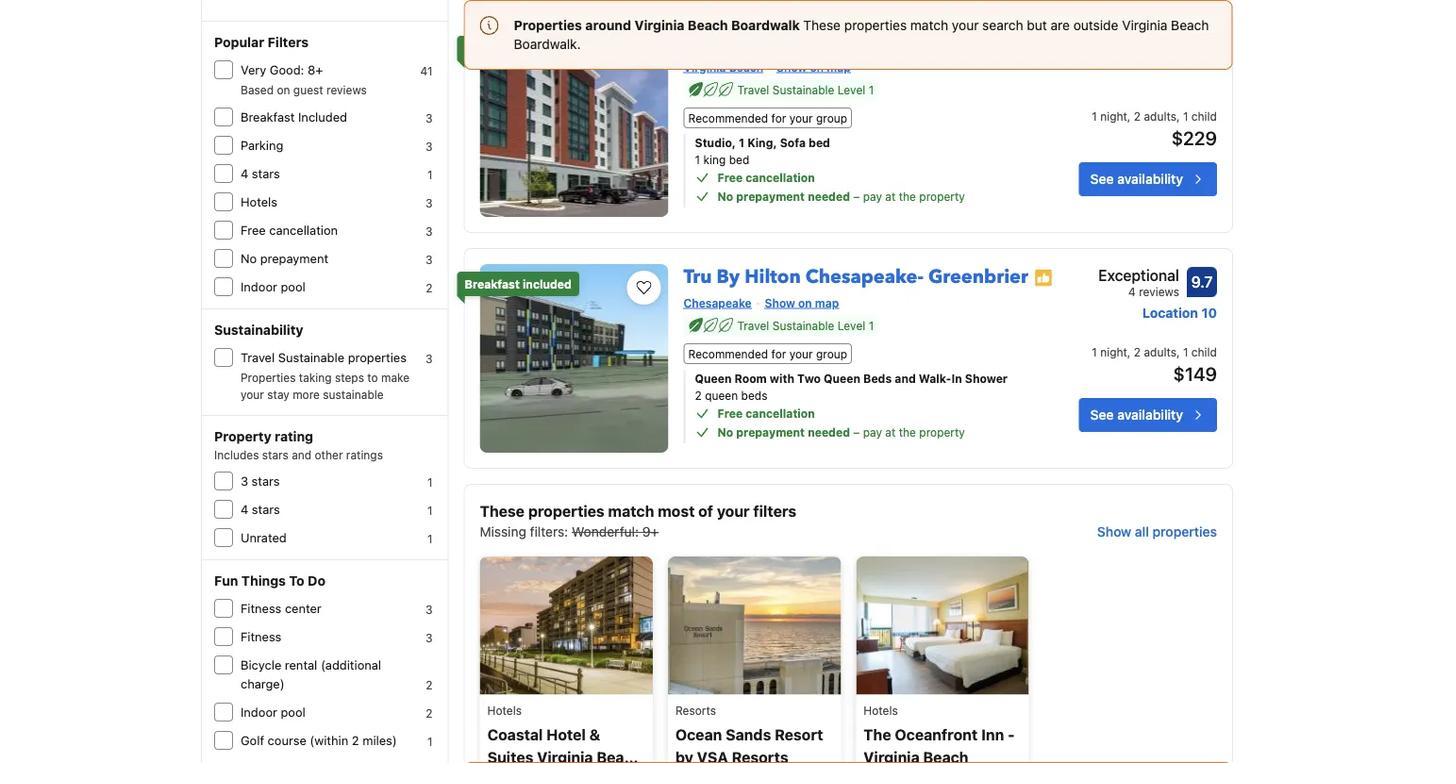Task type: describe. For each thing, give the bounding box(es) containing it.
1 pool from the top
[[281, 280, 306, 294]]

walk-
[[919, 372, 952, 385]]

night for $149
[[1101, 345, 1128, 359]]

fitness center
[[241, 602, 322, 616]]

at for $149
[[886, 426, 896, 439]]

see availability link for $229
[[1079, 162, 1217, 196]]

adults for $229
[[1144, 109, 1177, 123]]

wonderful 146 reviews
[[1107, 31, 1180, 62]]

to
[[289, 573, 305, 589]]

ratings
[[346, 448, 383, 461]]

things
[[242, 573, 286, 589]]

1 queen from the left
[[695, 372, 732, 385]]

location 10
[[1143, 305, 1217, 321]]

2 queen from the left
[[824, 372, 861, 385]]

0 horizontal spatial resorts
[[676, 705, 716, 718]]

the for $149
[[899, 426, 916, 439]]

are
[[1051, 17, 1070, 33]]

availability for $229
[[1118, 171, 1183, 187]]

1 vertical spatial no
[[241, 252, 257, 266]]

two
[[798, 372, 821, 385]]

$149
[[1174, 362, 1217, 385]]

resort
[[775, 726, 823, 744]]

ocean
[[676, 726, 722, 744]]

no prepayment needed – pay at the property for $229
[[718, 190, 965, 203]]

your inside these properties match most of your filters missing filters: wonderful: 9+
[[717, 503, 750, 520]]

resorts ocean sands resort by vsa resorts
[[676, 705, 823, 763]]

boardwalk
[[731, 17, 800, 33]]

scored 9.7 element
[[1187, 267, 1217, 297]]

steps
[[335, 371, 364, 384]]

recommended for $149
[[689, 347, 768, 361]]

includes
[[214, 448, 259, 461]]

2 vertical spatial 4
[[241, 503, 248, 517]]

course
[[268, 734, 307, 748]]

these for most
[[480, 503, 525, 520]]

$229
[[1172, 126, 1217, 149]]

location
[[1143, 305, 1199, 321]]

beach inside 'link'
[[892, 28, 948, 54]]

travel sustainable properties
[[241, 351, 407, 365]]

stars down includes
[[252, 474, 280, 488]]

stars up unrated
[[252, 503, 280, 517]]

popular
[[214, 34, 264, 50]]

cancellation for $149
[[746, 407, 815, 420]]

suites
[[487, 749, 534, 763]]

level for $149
[[838, 319, 866, 332]]

properties taking steps to make your stay more sustainable
[[241, 371, 410, 401]]

queen
[[705, 389, 738, 402]]

tru by hilton chesapeake- greenbrier
[[684, 264, 1029, 290]]

oceanfront
[[895, 726, 978, 744]]

very
[[241, 63, 266, 77]]

virginia inside these properties match your search but are outside virginia beach boardwalk.
[[1122, 17, 1168, 33]]

breakfast included for $149
[[465, 277, 572, 291]]

3 for hotels
[[426, 196, 433, 210]]

1 4 stars from the top
[[241, 167, 280, 181]]

no prepayment
[[241, 252, 328, 266]]

availability for $149
[[1118, 407, 1183, 423]]

studio, 1 king, sofa bed link
[[695, 134, 1014, 151]]

beds
[[741, 389, 768, 402]]

see availability link for $149
[[1079, 398, 1217, 432]]

travel for $229
[[738, 83, 770, 96]]

boardwalk.
[[514, 36, 581, 52]]

reviews for wonderful
[[1139, 49, 1180, 62]]

1 vertical spatial reviews
[[327, 83, 367, 96]]

fitness for fitness
[[241, 630, 282, 644]]

breakfast included
[[241, 110, 347, 124]]

for for $229
[[772, 111, 786, 125]]

other
[[315, 448, 343, 461]]

these properties match most of your filters missing filters: wonderful: 9+
[[480, 503, 797, 540]]

based
[[241, 83, 274, 96]]

stay
[[267, 388, 290, 401]]

on for $229
[[810, 60, 824, 74]]

show all properties link
[[1090, 515, 1225, 549]]

fun
[[214, 573, 238, 589]]

rental
[[285, 658, 317, 672]]

stars down parking on the top left of page
[[252, 167, 280, 181]]

2 inside 1 night , 2 adults , 1 child $149
[[1134, 345, 1141, 359]]

at for $229
[[886, 190, 896, 203]]

match for your
[[911, 17, 949, 33]]

1 horizontal spatial bed
[[809, 136, 830, 149]]

center
[[285, 602, 322, 616]]

virginia down residence
[[684, 60, 726, 74]]

and inside property rating includes stars and other ratings
[[292, 448, 312, 461]]

0 vertical spatial 4
[[241, 167, 248, 181]]

1 night , 2 adults , 1 child $229
[[1092, 109, 1217, 149]]

stars inside property rating includes stars and other ratings
[[262, 448, 289, 461]]

3 stars
[[241, 474, 280, 488]]

filters
[[268, 34, 309, 50]]

tru by hilton chesapeake- greenbrier image
[[480, 264, 669, 453]]

9+
[[643, 524, 659, 540]]

missing
[[480, 524, 526, 540]]

these for your
[[803, 17, 841, 33]]

, down exceptional 4 reviews
[[1128, 345, 1131, 359]]

your up sofa
[[790, 111, 813, 125]]

these properties match your search but are outside virginia beach boardwalk.
[[514, 17, 1209, 52]]

child for $149
[[1192, 345, 1217, 359]]

0 horizontal spatial hotels
[[241, 195, 277, 209]]

sustainability
[[214, 322, 303, 338]]

hilton
[[745, 264, 801, 290]]

, up $229
[[1177, 109, 1180, 123]]

town
[[952, 28, 1001, 54]]

taking
[[299, 371, 332, 384]]

your up two
[[790, 347, 813, 361]]

show all properties
[[1098, 524, 1217, 540]]

virginia inside 'link'
[[816, 28, 887, 54]]

, down 146
[[1128, 109, 1131, 123]]

9.7
[[1192, 273, 1213, 291]]

– for $149
[[853, 426, 860, 439]]

vsa
[[697, 749, 728, 763]]

all
[[1135, 524, 1149, 540]]

3 for travel sustainable properties
[[426, 352, 433, 365]]

bicycle
[[241, 658, 282, 672]]

(within
[[310, 734, 348, 748]]

1 vertical spatial free
[[241, 223, 266, 237]]

the
[[864, 726, 891, 744]]

free for $229
[[718, 171, 743, 184]]

hotels for the oceanfront inn - virginia beach
[[864, 705, 898, 718]]

3 for breakfast included
[[426, 111, 433, 125]]

fitness for fitness center
[[241, 602, 282, 616]]

popular filters
[[214, 34, 309, 50]]

beach inside hotels the oceanfront inn - virginia beach
[[923, 749, 969, 763]]

sustainable for $149
[[773, 319, 835, 332]]

show for $229
[[777, 60, 807, 74]]

2 vertical spatial sustainable
[[278, 351, 345, 365]]

chesapeake-
[[806, 264, 924, 290]]

make
[[381, 371, 410, 384]]

golf
[[241, 734, 264, 748]]

property rating includes stars and other ratings
[[214, 429, 383, 461]]

studio,
[[695, 136, 736, 149]]

1 horizontal spatial and
[[895, 372, 916, 385]]

cancellation for $229
[[746, 171, 815, 184]]

sustainable for $229
[[773, 83, 835, 96]]

2 vertical spatial show
[[1098, 524, 1132, 540]]

3 for fitness center
[[426, 603, 433, 616]]

scored 9.3 element
[[1187, 31, 1217, 61]]

match for most
[[608, 503, 654, 520]]

properties for properties taking steps to make your stay more sustainable
[[241, 371, 296, 384]]

properties inside these properties match your search but are outside virginia beach boardwalk.
[[844, 17, 907, 33]]

your inside these properties match your search but are outside virginia beach boardwalk.
[[952, 17, 979, 33]]

sofa
[[780, 136, 806, 149]]

hotel
[[547, 726, 586, 744]]

group for $149
[[816, 347, 848, 361]]

included for $149
[[523, 277, 572, 291]]

hotels coastal hotel & suites virginia beac
[[487, 705, 642, 763]]

chesapeake
[[684, 296, 752, 310]]

needed for $149
[[808, 426, 850, 439]]

, up $149
[[1177, 345, 1180, 359]]

around
[[585, 17, 631, 33]]

show on map for $149
[[765, 296, 839, 310]]

to
[[367, 371, 378, 384]]

1 vertical spatial prepayment
[[260, 252, 328, 266]]

coastal
[[487, 726, 543, 744]]

recommended for your group for $149
[[689, 347, 848, 361]]

breakfast for $149
[[465, 277, 520, 291]]

shower
[[965, 372, 1008, 385]]

guest
[[293, 83, 323, 96]]



Task type: vqa. For each thing, say whether or not it's contained in the screenshot.
iconic
no



Task type: locate. For each thing, give the bounding box(es) containing it.
for for $149
[[772, 347, 786, 361]]

10
[[1202, 305, 1217, 321]]

virginia right "around"
[[635, 17, 685, 33]]

– down 'studio, 1 king, sofa bed' link
[[853, 190, 860, 203]]

recommended up room
[[689, 347, 768, 361]]

0 vertical spatial sustainable
[[773, 83, 835, 96]]

-
[[1008, 726, 1015, 744]]

1 vertical spatial travel sustainable level 1
[[738, 319, 874, 332]]

pay down the beds
[[863, 426, 882, 439]]

sustainable
[[323, 388, 384, 401]]

4 stars down parking on the top left of page
[[241, 167, 280, 181]]

filters:
[[530, 524, 568, 540]]

2 property from the top
[[919, 426, 965, 439]]

wonderful
[[1107, 31, 1180, 49]]

1 at from the top
[[886, 190, 896, 203]]

1 horizontal spatial properties
[[514, 17, 582, 33]]

pay for $229
[[863, 190, 882, 203]]

2 for from the top
[[772, 347, 786, 361]]

0 horizontal spatial match
[[608, 503, 654, 520]]

indoor pool
[[241, 280, 306, 294], [241, 705, 306, 720]]

0 vertical spatial breakfast included
[[465, 42, 572, 55]]

fitness up bicycle at the bottom
[[241, 630, 282, 644]]

properties inside these properties match most of your filters missing filters: wonderful: 9+
[[528, 503, 605, 520]]

1 vertical spatial –
[[853, 426, 860, 439]]

1 recommended for your group from the top
[[689, 111, 848, 125]]

1 see from the top
[[1091, 171, 1114, 187]]

4 stars down 3 stars
[[241, 503, 280, 517]]

recommended for $229
[[689, 111, 768, 125]]

night inside 1 night , 2 adults , 1 child $149
[[1101, 345, 1128, 359]]

show on map down hilton
[[765, 296, 839, 310]]

0 vertical spatial no
[[718, 190, 733, 203]]

level up 'studio, 1 king, sofa bed' link
[[838, 83, 866, 96]]

1 vertical spatial 4 stars
[[241, 503, 280, 517]]

these right boardwalk
[[803, 17, 841, 33]]

2 night from the top
[[1101, 345, 1128, 359]]

1 vertical spatial for
[[772, 347, 786, 361]]

hotels inside hotels the oceanfront inn - virginia beach
[[864, 705, 898, 718]]

0 vertical spatial prepayment
[[736, 190, 805, 203]]

exceptional element
[[1099, 264, 1180, 287]]

1 availability from the top
[[1118, 171, 1183, 187]]

travel down virginia beach
[[738, 83, 770, 96]]

0 vertical spatial the
[[899, 190, 916, 203]]

indoor down no prepayment
[[241, 280, 277, 294]]

1 vertical spatial and
[[292, 448, 312, 461]]

2 vertical spatial no
[[718, 426, 733, 439]]

free down the 2 queen beds
[[718, 407, 743, 420]]

level down tru by hilton chesapeake- greenbrier at the top
[[838, 319, 866, 332]]

1 vertical spatial bed
[[729, 153, 750, 166]]

no prepayment needed – pay at the property
[[718, 190, 965, 203], [718, 426, 965, 439]]

2 adults from the top
[[1144, 345, 1177, 359]]

1 horizontal spatial queen
[[824, 372, 861, 385]]

0 vertical spatial included
[[523, 42, 572, 55]]

1 vertical spatial needed
[[808, 426, 850, 439]]

show on map for $229
[[777, 60, 851, 74]]

1 indoor from the top
[[241, 280, 277, 294]]

breakfast for $229
[[465, 42, 520, 55]]

free cancellation down 'beds'
[[718, 407, 815, 420]]

1 property from the top
[[919, 190, 965, 203]]

3 for no prepayment
[[426, 253, 433, 266]]

recommended for your group up with
[[689, 347, 848, 361]]

2 horizontal spatial hotels
[[864, 705, 898, 718]]

1 for from the top
[[772, 111, 786, 125]]

2 – from the top
[[853, 426, 860, 439]]

prepayment up sustainability
[[260, 252, 328, 266]]

residence
[[684, 28, 778, 54]]

4 down 3 stars
[[241, 503, 248, 517]]

2 child from the top
[[1192, 345, 1217, 359]]

– down queen room with two queen beds and walk-in shower link
[[853, 426, 860, 439]]

1 vertical spatial sustainable
[[773, 319, 835, 332]]

1 vertical spatial travel
[[738, 319, 770, 332]]

indoor down charge)
[[241, 705, 277, 720]]

reviews inside wonderful 146 reviews
[[1139, 49, 1180, 62]]

on down hilton
[[798, 296, 812, 310]]

needed for $229
[[808, 190, 850, 203]]

your
[[952, 17, 979, 33], [790, 111, 813, 125], [790, 347, 813, 361], [241, 388, 264, 401], [717, 503, 750, 520]]

0 vertical spatial indoor pool
[[241, 280, 306, 294]]

see availability down 1 night , 2 adults , 1 child $229 at the right top of the page
[[1091, 171, 1183, 187]]

needed down 'studio, 1 king, sofa bed' link
[[808, 190, 850, 203]]

fitness down the things
[[241, 602, 282, 616]]

in
[[952, 372, 962, 385]]

1 vertical spatial 4
[[1129, 285, 1136, 298]]

2 vertical spatial reviews
[[1139, 285, 1180, 298]]

1 vertical spatial level
[[838, 319, 866, 332]]

2 see availability from the top
[[1091, 407, 1183, 423]]

0 vertical spatial free cancellation
[[718, 171, 815, 184]]

1 vertical spatial availability
[[1118, 407, 1183, 423]]

map for $149
[[815, 296, 839, 310]]

at down the beds
[[886, 426, 896, 439]]

1 horizontal spatial resorts
[[732, 749, 789, 763]]

4 down parking on the top left of page
[[241, 167, 248, 181]]

very good: 8+
[[241, 63, 323, 77]]

sands
[[726, 726, 771, 744]]

night for $229
[[1101, 109, 1128, 123]]

1 fitness from the top
[[241, 602, 282, 616]]

1 – from the top
[[853, 190, 860, 203]]

indoor pool down no prepayment
[[241, 280, 306, 294]]

breakfast included
[[465, 42, 572, 55], [465, 277, 572, 291]]

1 horizontal spatial hotels
[[487, 705, 522, 718]]

1 vertical spatial show on map
[[765, 296, 839, 310]]

queen room with two queen beds and walk-in shower link
[[695, 370, 1014, 387]]

property for $149
[[919, 426, 965, 439]]

wonderful:
[[572, 524, 639, 540]]

0 vertical spatial availability
[[1118, 171, 1183, 187]]

0 vertical spatial –
[[853, 190, 860, 203]]

reviews up included
[[327, 83, 367, 96]]

virginia inside hotels the oceanfront inn - virginia beach
[[864, 749, 920, 763]]

2 needed from the top
[[808, 426, 850, 439]]

inn inside 'link'
[[783, 28, 812, 54]]

1 night from the top
[[1101, 109, 1128, 123]]

1 vertical spatial show
[[765, 296, 795, 310]]

no prepayment needed – pay at the property down queen room with two queen beds and walk-in shower
[[718, 426, 965, 439]]

1 night , 2 adults , 1 child $149
[[1092, 345, 1217, 385]]

pool
[[281, 280, 306, 294], [281, 705, 306, 720]]

2 level from the top
[[838, 319, 866, 332]]

virginia down the
[[864, 749, 920, 763]]

0 vertical spatial see
[[1091, 171, 1114, 187]]

1 see availability link from the top
[[1079, 162, 1217, 196]]

1 pay from the top
[[863, 190, 882, 203]]

greenbrier
[[929, 264, 1029, 290]]

0 vertical spatial group
[[816, 111, 848, 125]]

needed down two
[[808, 426, 850, 439]]

2 vertical spatial breakfast
[[465, 277, 520, 291]]

no prepayment needed – pay at the property down 'studio, 1 king, sofa bed' link
[[718, 190, 965, 203]]

travel sustainable level 1 for $229
[[738, 83, 874, 96]]

free cancellation for $149
[[718, 407, 815, 420]]

1 group from the top
[[816, 111, 848, 125]]

reviews for exceptional
[[1139, 285, 1180, 298]]

map for $229
[[827, 60, 851, 74]]

1 vertical spatial indoor
[[241, 705, 277, 720]]

0 horizontal spatial properties
[[241, 371, 296, 384]]

indoor
[[241, 280, 277, 294], [241, 705, 277, 720]]

night inside 1 night , 2 adults , 1 child $229
[[1101, 109, 1128, 123]]

virginia inside hotels coastal hotel & suites virginia beac
[[537, 749, 593, 763]]

no
[[718, 190, 733, 203], [241, 252, 257, 266], [718, 426, 733, 439]]

child inside 1 night , 2 adults , 1 child $229
[[1192, 109, 1217, 123]]

2 vertical spatial free cancellation
[[718, 407, 815, 420]]

1 vertical spatial fitness
[[241, 630, 282, 644]]

2 indoor pool from the top
[[241, 705, 306, 720]]

2 see from the top
[[1091, 407, 1114, 423]]

property for $229
[[919, 190, 965, 203]]

0 horizontal spatial queen
[[695, 372, 732, 385]]

no prepayment needed – pay at the property for $149
[[718, 426, 965, 439]]

1 vertical spatial indoor pool
[[241, 705, 306, 720]]

free cancellation
[[718, 171, 815, 184], [241, 223, 338, 237], [718, 407, 815, 420]]

breakfast included for $229
[[465, 42, 572, 55]]

1 recommended from the top
[[689, 111, 768, 125]]

availability down 1 night , 2 adults , 1 child $229 at the right top of the page
[[1118, 171, 1183, 187]]

night down 146
[[1101, 109, 1128, 123]]

good:
[[270, 63, 304, 77]]

2 breakfast included from the top
[[465, 277, 572, 291]]

travel down chesapeake in the top of the page
[[738, 319, 770, 332]]

level for $229
[[838, 83, 866, 96]]

1 vertical spatial the
[[899, 426, 916, 439]]

virginia beach
[[684, 60, 764, 74]]

1 breakfast included from the top
[[465, 42, 572, 55]]

match inside these properties match most of your filters missing filters: wonderful: 9+
[[608, 503, 654, 520]]

reviews down wonderful
[[1139, 49, 1180, 62]]

hotels for coastal hotel & suites virginia beac
[[487, 705, 522, 718]]

prepayment for $229
[[736, 190, 805, 203]]

your inside properties taking steps to make your stay more sustainable
[[241, 388, 264, 401]]

travel for $149
[[738, 319, 770, 332]]

0 vertical spatial reviews
[[1139, 49, 1180, 62]]

0 vertical spatial inn
[[783, 28, 812, 54]]

see availability for $149
[[1091, 407, 1183, 423]]

adults down location
[[1144, 345, 1177, 359]]

2 recommended from the top
[[689, 347, 768, 361]]

4
[[241, 167, 248, 181], [1129, 285, 1136, 298], [241, 503, 248, 517]]

map down tru by hilton chesapeake- greenbrier at the top
[[815, 296, 839, 310]]

2 group from the top
[[816, 347, 848, 361]]

see for $149
[[1091, 407, 1114, 423]]

2 included from the top
[[523, 277, 572, 291]]

hotels up the
[[864, 705, 898, 718]]

1 king bed
[[695, 153, 750, 166]]

2 queen beds
[[695, 389, 768, 402]]

resorts down sands
[[732, 749, 789, 763]]

properties
[[844, 17, 907, 33], [348, 351, 407, 365], [528, 503, 605, 520], [1153, 524, 1217, 540]]

fun things to do
[[214, 573, 326, 589]]

property
[[214, 429, 272, 444]]

availability
[[1118, 171, 1183, 187], [1118, 407, 1183, 423]]

1 vertical spatial cancellation
[[269, 223, 338, 237]]

no down 1 king bed
[[718, 190, 733, 203]]

match inside these properties match your search but are outside virginia beach boardwalk.
[[911, 17, 949, 33]]

1 included from the top
[[523, 42, 572, 55]]

travel sustainable level 1 for $149
[[738, 319, 874, 332]]

0 vertical spatial fitness
[[241, 602, 282, 616]]

– for $229
[[853, 190, 860, 203]]

sustainable up sofa
[[773, 83, 835, 96]]

2 pool from the top
[[281, 705, 306, 720]]

recommended for your group up studio, 1 king, sofa bed
[[689, 111, 848, 125]]

group for $229
[[816, 111, 848, 125]]

0 vertical spatial night
[[1101, 109, 1128, 123]]

queen
[[695, 372, 732, 385], [824, 372, 861, 385]]

2 recommended for your group from the top
[[689, 347, 848, 361]]

0 vertical spatial travel sustainable level 1
[[738, 83, 874, 96]]

adults for $149
[[1144, 345, 1177, 359]]

free cancellation for $229
[[718, 171, 815, 184]]

1
[[869, 83, 874, 96], [1092, 109, 1097, 123], [1183, 109, 1189, 123], [739, 136, 745, 149], [695, 153, 700, 166], [427, 168, 433, 181], [869, 319, 874, 332], [1092, 345, 1097, 359], [1183, 345, 1189, 359], [427, 476, 433, 489], [427, 504, 433, 517], [427, 532, 433, 545], [427, 735, 433, 748]]

1 horizontal spatial match
[[911, 17, 949, 33]]

1 indoor pool from the top
[[241, 280, 306, 294]]

1 vertical spatial pay
[[863, 426, 882, 439]]

wonderful element
[[1107, 28, 1180, 51]]

2 pay from the top
[[863, 426, 882, 439]]

residence inn virginia beach town center link
[[684, 21, 1067, 54]]

0 vertical spatial show on map
[[777, 60, 851, 74]]

0 horizontal spatial and
[[292, 448, 312, 461]]

0 horizontal spatial inn
[[783, 28, 812, 54]]

3 for fitness
[[426, 631, 433, 645]]

adults up $229
[[1144, 109, 1177, 123]]

group up 'studio, 1 king, sofa bed' link
[[816, 111, 848, 125]]

stars down rating
[[262, 448, 289, 461]]

3 for parking
[[426, 140, 433, 153]]

4 inside exceptional 4 reviews
[[1129, 285, 1136, 298]]

1 vertical spatial free cancellation
[[241, 223, 338, 237]]

hotels down parking on the top left of page
[[241, 195, 277, 209]]

level
[[838, 83, 866, 96], [838, 319, 866, 332]]

child
[[1192, 109, 1217, 123], [1192, 345, 1217, 359]]

these up missing
[[480, 503, 525, 520]]

this property is part of our preferred partner program. it's committed to providing excellent service and good value. it'll pay us a higher commission if you make a booking. image
[[1034, 269, 1053, 287], [1034, 269, 1053, 287]]

3 for free cancellation
[[426, 225, 433, 238]]

parking
[[241, 138, 283, 152]]

0 vertical spatial no prepayment needed – pay at the property
[[718, 190, 965, 203]]

1 travel sustainable level 1 from the top
[[738, 83, 874, 96]]

your left stay
[[241, 388, 264, 401]]

0 vertical spatial property
[[919, 190, 965, 203]]

pool down no prepayment
[[281, 280, 306, 294]]

properties inside properties taking steps to make your stay more sustainable
[[241, 371, 296, 384]]

2
[[1134, 109, 1141, 123], [426, 281, 433, 294], [1134, 345, 1141, 359], [695, 389, 702, 402], [426, 679, 433, 692], [426, 707, 433, 720], [352, 734, 359, 748]]

show for $149
[[765, 296, 795, 310]]

properties up stay
[[241, 371, 296, 384]]

1 vertical spatial recommended for your group
[[689, 347, 848, 361]]

properties around virginia beach boardwalk
[[514, 17, 800, 33]]

2 indoor from the top
[[241, 705, 277, 720]]

&
[[590, 726, 601, 744]]

see down 1 night , 2 adults , 1 child $149
[[1091, 407, 1114, 423]]

pay down 'studio, 1 king, sofa bed' link
[[863, 190, 882, 203]]

pay for $149
[[863, 426, 882, 439]]

night
[[1101, 109, 1128, 123], [1101, 345, 1128, 359]]

1 level from the top
[[838, 83, 866, 96]]

hotels the oceanfront inn - virginia beach
[[864, 705, 1015, 763]]

1 no prepayment needed – pay at the property from the top
[[718, 190, 965, 203]]

sustainable up two
[[773, 319, 835, 332]]

2 vertical spatial prepayment
[[736, 426, 805, 439]]

0 vertical spatial these
[[803, 17, 841, 33]]

based on guest reviews
[[241, 83, 367, 96]]

0 vertical spatial at
[[886, 190, 896, 203]]

free cancellation down studio, 1 king, sofa bed
[[718, 171, 815, 184]]

on for $149
[[798, 296, 812, 310]]

1 horizontal spatial these
[[803, 17, 841, 33]]

center
[[1006, 28, 1067, 54]]

golf course (within 2 miles)
[[241, 734, 397, 748]]

0 vertical spatial match
[[911, 17, 949, 33]]

,
[[1128, 109, 1131, 123], [1177, 109, 1180, 123], [1128, 345, 1131, 359], [1177, 345, 1180, 359]]

0 vertical spatial properties
[[514, 17, 582, 33]]

0 vertical spatial recommended
[[689, 111, 768, 125]]

prepayment down studio, 1 king, sofa bed
[[736, 190, 805, 203]]

fitness
[[241, 602, 282, 616], [241, 630, 282, 644]]

cancellation up no prepayment
[[269, 223, 338, 237]]

1 vertical spatial match
[[608, 503, 654, 520]]

2 see availability link from the top
[[1079, 398, 1217, 432]]

resorts up ocean
[[676, 705, 716, 718]]

properties for properties around virginia beach boardwalk
[[514, 17, 582, 33]]

recommended for your group
[[689, 111, 848, 125], [689, 347, 848, 361]]

0 vertical spatial for
[[772, 111, 786, 125]]

your left search
[[952, 17, 979, 33]]

map down these properties match your search but are outside virginia beach boardwalk.
[[827, 60, 851, 74]]

included for $229
[[523, 42, 572, 55]]

tru
[[684, 264, 712, 290]]

0 vertical spatial see availability link
[[1079, 162, 1217, 196]]

1 vertical spatial at
[[886, 426, 896, 439]]

0 vertical spatial bed
[[809, 136, 830, 149]]

inn inside hotels the oceanfront inn - virginia beach
[[982, 726, 1004, 744]]

0 vertical spatial indoor
[[241, 280, 277, 294]]

2 no prepayment needed – pay at the property from the top
[[718, 426, 965, 439]]

0 vertical spatial show
[[777, 60, 807, 74]]

indoor pool down charge)
[[241, 705, 306, 720]]

your right of
[[717, 503, 750, 520]]

child inside 1 night , 2 adults , 1 child $149
[[1192, 345, 1217, 359]]

most
[[658, 503, 695, 520]]

0 vertical spatial on
[[810, 60, 824, 74]]

show down hilton
[[765, 296, 795, 310]]

rating
[[275, 429, 313, 444]]

inn right residence
[[783, 28, 812, 54]]

2 4 stars from the top
[[241, 503, 280, 517]]

tru by hilton chesapeake- greenbrier link
[[684, 257, 1029, 290]]

1 vertical spatial these
[[480, 503, 525, 520]]

1 vertical spatial map
[[815, 296, 839, 310]]

search
[[983, 17, 1024, 33]]

at down 'studio, 1 king, sofa bed' link
[[886, 190, 896, 203]]

no for $229
[[718, 190, 733, 203]]

1 vertical spatial group
[[816, 347, 848, 361]]

cancellation down sofa
[[746, 171, 815, 184]]

reviews inside exceptional 4 reviews
[[1139, 285, 1180, 298]]

2 at from the top
[[886, 426, 896, 439]]

no down queen
[[718, 426, 733, 439]]

for up with
[[772, 347, 786, 361]]

exceptional 4 reviews
[[1099, 267, 1180, 298]]

1 vertical spatial pool
[[281, 705, 306, 720]]

1 the from the top
[[899, 190, 916, 203]]

these inside these properties match your search but are outside virginia beach boardwalk.
[[803, 17, 841, 33]]

queen up queen
[[695, 372, 732, 385]]

see availability for $229
[[1091, 171, 1183, 187]]

no for $149
[[718, 426, 733, 439]]

residence inn virginia beach town center image
[[480, 28, 669, 217]]

1 vertical spatial night
[[1101, 345, 1128, 359]]

prepayment
[[736, 190, 805, 203], [260, 252, 328, 266], [736, 426, 805, 439]]

reviews up location
[[1139, 285, 1180, 298]]

and right the beds
[[895, 372, 916, 385]]

2 availability from the top
[[1118, 407, 1183, 423]]

travel sustainable level 1 up sofa
[[738, 83, 874, 96]]

show down boardwalk
[[777, 60, 807, 74]]

adults inside 1 night , 2 adults , 1 child $149
[[1144, 345, 1177, 359]]

0 vertical spatial level
[[838, 83, 866, 96]]

see for $229
[[1091, 171, 1114, 187]]

property up greenbrier
[[919, 190, 965, 203]]

hotels inside hotels coastal hotel & suites virginia beac
[[487, 705, 522, 718]]

charge)
[[241, 677, 285, 691]]

adults inside 1 night , 2 adults , 1 child $229
[[1144, 109, 1177, 123]]

see availability down 1 night , 2 adults , 1 child $149
[[1091, 407, 1183, 423]]

by
[[676, 749, 694, 763]]

and down rating
[[292, 448, 312, 461]]

availability down 1 night , 2 adults , 1 child $149
[[1118, 407, 1183, 423]]

virginia down hotel
[[537, 749, 593, 763]]

child up $149
[[1192, 345, 1217, 359]]

2 the from the top
[[899, 426, 916, 439]]

1 vertical spatial on
[[277, 83, 290, 96]]

group up queen room with two queen beds and walk-in shower
[[816, 347, 848, 361]]

prepayment down 'beds'
[[736, 426, 805, 439]]

146
[[1116, 49, 1136, 62]]

2 travel sustainable level 1 from the top
[[738, 319, 874, 332]]

virginia right boardwalk
[[816, 28, 887, 54]]

inn left -
[[982, 726, 1004, 744]]

2 vertical spatial free
[[718, 407, 743, 420]]

0 vertical spatial and
[[895, 372, 916, 385]]

on down "very good: 8+"
[[277, 83, 290, 96]]

of
[[699, 503, 713, 520]]

outside
[[1074, 17, 1119, 33]]

free for $149
[[718, 407, 743, 420]]

match up 9+
[[608, 503, 654, 520]]

these inside these properties match most of your filters missing filters: wonderful: 9+
[[480, 503, 525, 520]]

1 vertical spatial see availability link
[[1079, 398, 1217, 432]]

free cancellation up no prepayment
[[241, 223, 338, 237]]

show left all
[[1098, 524, 1132, 540]]

child for $229
[[1192, 109, 1217, 123]]

1 adults from the top
[[1144, 109, 1177, 123]]

2 inside 1 night , 2 adults , 1 child $229
[[1134, 109, 1141, 123]]

1 vertical spatial adults
[[1144, 345, 1177, 359]]

1 needed from the top
[[808, 190, 850, 203]]

0 vertical spatial child
[[1192, 109, 1217, 123]]

miles)
[[363, 734, 397, 748]]

hotels up coastal
[[487, 705, 522, 718]]

included
[[298, 110, 347, 124]]

but
[[1027, 17, 1047, 33]]

1 see availability from the top
[[1091, 171, 1183, 187]]

prepayment for $149
[[736, 426, 805, 439]]

1 child from the top
[[1192, 109, 1217, 123]]

8+
[[308, 63, 323, 77]]

show on map
[[777, 60, 851, 74], [765, 296, 839, 310]]

the for $229
[[899, 190, 916, 203]]

1 vertical spatial no prepayment needed – pay at the property
[[718, 426, 965, 439]]

property
[[919, 190, 965, 203], [919, 426, 965, 439]]

1 vertical spatial properties
[[241, 371, 296, 384]]

recommended up studio,
[[689, 111, 768, 125]]

2 vertical spatial travel
[[241, 351, 275, 365]]

0 vertical spatial recommended for your group
[[689, 111, 848, 125]]

king,
[[748, 136, 777, 149]]

bed right king
[[729, 153, 750, 166]]

beds
[[864, 372, 892, 385]]

sustainable up taking
[[278, 351, 345, 365]]

0 vertical spatial free
[[718, 171, 743, 184]]

recommended for your group for $229
[[689, 111, 848, 125]]

2 fitness from the top
[[241, 630, 282, 644]]

1 vertical spatial breakfast
[[241, 110, 295, 124]]

see availability link down 1 night , 2 adults , 1 child $229 at the right top of the page
[[1079, 162, 1217, 196]]

1 vertical spatial recommended
[[689, 347, 768, 361]]

bed right sofa
[[809, 136, 830, 149]]

0 horizontal spatial bed
[[729, 153, 750, 166]]

2 vertical spatial on
[[798, 296, 812, 310]]

child up $229
[[1192, 109, 1217, 123]]

beach inside these properties match your search but are outside virginia beach boardwalk.
[[1171, 17, 1209, 33]]



